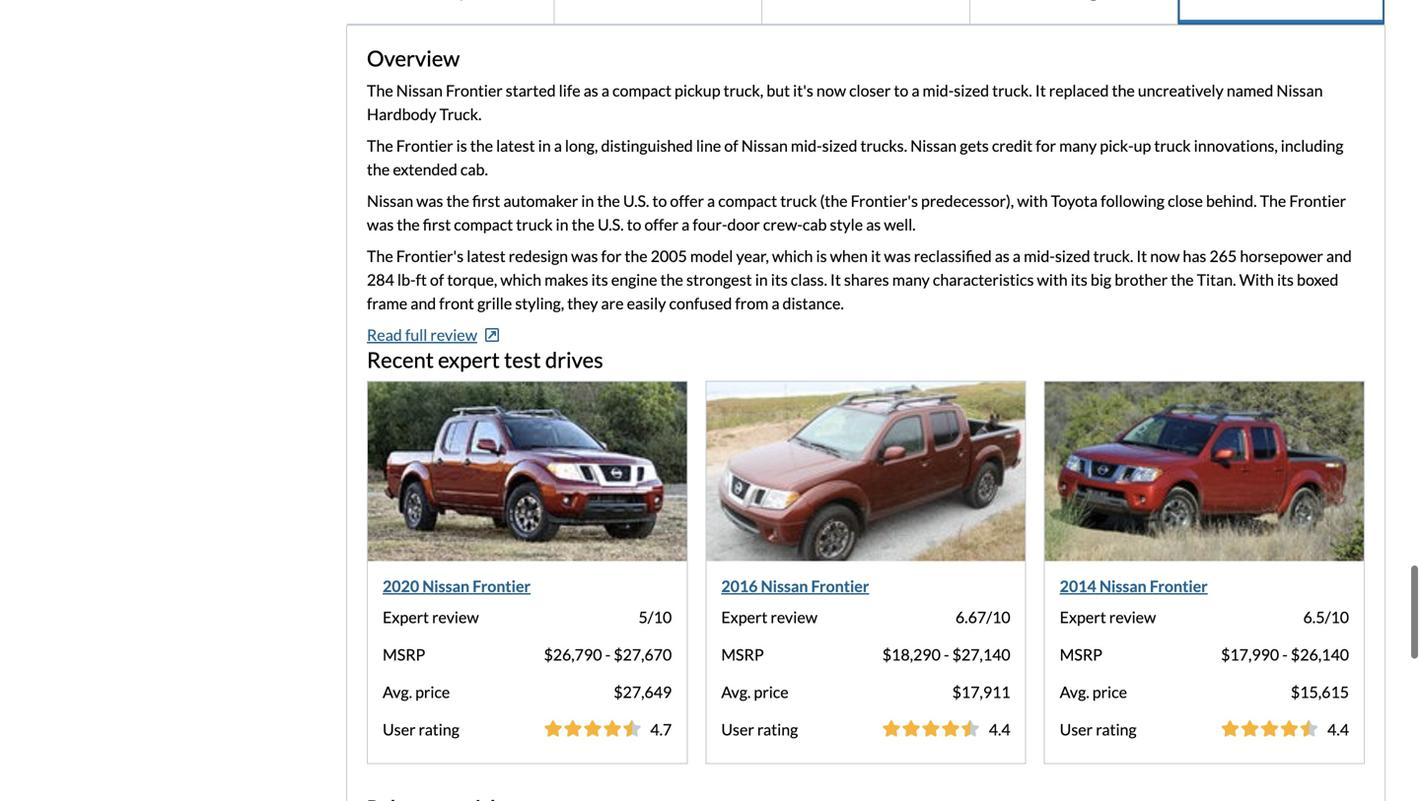 Task type: locate. For each thing, give the bounding box(es) containing it.
4.4 down $15,615
[[1327, 721, 1349, 740]]

1 vertical spatial many
[[892, 270, 930, 290]]

mid- up characteristics
[[1024, 247, 1055, 266]]

0 horizontal spatial as
[[584, 81, 598, 100]]

it up brother
[[1136, 247, 1147, 266]]

review down 2020 nissan frontier link
[[432, 608, 479, 627]]

2 tab from the left
[[555, 0, 762, 24]]

expert review down "2014 nissan frontier" link
[[1060, 608, 1156, 627]]

$26,790
[[544, 646, 602, 665]]

the down automaker
[[572, 215, 595, 234]]

0 horizontal spatial it
[[830, 270, 841, 290]]

- right $26,790
[[605, 646, 611, 665]]

3 - from the left
[[1282, 646, 1288, 665]]

0 horizontal spatial 4.4
[[989, 721, 1010, 740]]

1 vertical spatial truck
[[780, 192, 817, 211]]

1 vertical spatial now
[[1150, 247, 1180, 266]]

expert review
[[383, 608, 479, 627], [721, 608, 817, 627], [1060, 608, 1156, 627]]

2 horizontal spatial as
[[995, 247, 1010, 266]]

1 expert from the left
[[383, 608, 429, 627]]

class.
[[791, 270, 827, 290]]

four-
[[693, 215, 727, 234]]

the up lb-
[[397, 215, 420, 234]]

2 horizontal spatial it
[[1136, 247, 1147, 266]]

2 avg. from the left
[[721, 683, 751, 702]]

a right closer
[[912, 81, 920, 100]]

many
[[1059, 136, 1097, 156], [892, 270, 930, 290]]

which up class.
[[772, 247, 813, 266]]

3 /10 from the left
[[1325, 608, 1349, 627]]

the inside the frontier's latest redesign was for the 2005 model year, which is when it was reclassified as a mid-sized truck. it now has 265 horsepower and 284 lb-ft of torque, which makes its engine the strongest in its class. it shares many characteristics with its big brother the titan.  with its boxed frame and front grille styling, they are easily confused from a distance.
[[367, 247, 393, 266]]

0 horizontal spatial user
[[383, 721, 416, 740]]

0 horizontal spatial price
[[415, 683, 450, 702]]

2 horizontal spatial user rating
[[1060, 721, 1137, 740]]

now
[[816, 81, 846, 100], [1150, 247, 1180, 266]]

avg. price for 2016
[[721, 683, 789, 702]]

2 msrp from the left
[[721, 646, 764, 665]]

to
[[894, 81, 909, 100], [652, 192, 667, 211], [627, 215, 641, 234]]

frontier's inside the frontier's latest redesign was for the 2005 model year, which is when it was reclassified as a mid-sized truck. it now has 265 horsepower and 284 lb-ft of torque, which makes its engine the strongest in its class. it shares many characteristics with its big brother the titan.  with its boxed frame and front grille styling, they are easily confused from a distance.
[[396, 247, 464, 266]]

as inside the frontier's latest redesign was for the 2005 model year, which is when it was reclassified as a mid-sized truck. it now has 265 horsepower and 284 lb-ft of torque, which makes its engine the strongest in its class. it shares many characteristics with its big brother the titan.  with its boxed frame and front grille styling, they are easily confused from a distance.
[[995, 247, 1010, 266]]

2 vertical spatial mid-
[[1024, 247, 1055, 266]]

to right closer
[[894, 81, 909, 100]]

latest inside the frontier is the latest in a long, distinguished line of nissan mid-sized trucks. nissan gets credit for many pick-up truck innovations, including the extended cab.
[[496, 136, 535, 156]]

1 avg. price from the left
[[383, 683, 450, 702]]

2 4.4 from the left
[[1327, 721, 1349, 740]]

the up 284
[[367, 247, 393, 266]]

0 horizontal spatial mid-
[[791, 136, 822, 156]]

0 horizontal spatial /10
[[648, 608, 672, 627]]

284
[[367, 270, 394, 290]]

many left the pick-
[[1059, 136, 1097, 156]]

3 tab from the left
[[762, 0, 970, 24]]

1 price from the left
[[415, 683, 450, 702]]

0 horizontal spatial for
[[601, 247, 622, 266]]

with inside the frontier's latest redesign was for the 2005 model year, which is when it was reclassified as a mid-sized truck. it now has 265 horsepower and 284 lb-ft of torque, which makes its engine the strongest in its class. it shares many characteristics with its big brother the titan.  with its boxed frame and front grille styling, they are easily confused from a distance.
[[1037, 270, 1068, 290]]

characteristics
[[933, 270, 1034, 290]]

truck inside the frontier is the latest in a long, distinguished line of nissan mid-sized trucks. nissan gets credit for many pick-up truck innovations, including the extended cab.
[[1154, 136, 1191, 156]]

2 - from the left
[[944, 646, 949, 665]]

now right 'it's'
[[816, 81, 846, 100]]

as inside the nissan frontier started life as a compact pickup truck, but it's now closer to a mid-sized truck. it replaced the uncreatively named nissan hardbody truck.
[[584, 81, 598, 100]]

0 vertical spatial is
[[456, 136, 467, 156]]

1 horizontal spatial /10
[[986, 608, 1010, 627]]

0 vertical spatial as
[[584, 81, 598, 100]]

2 user rating from the left
[[721, 721, 798, 740]]

the down 2005
[[660, 270, 683, 290]]

3 avg. price from the left
[[1060, 683, 1127, 702]]

2016
[[721, 577, 758, 596]]

0 horizontal spatial sized
[[822, 136, 857, 156]]

2 vertical spatial sized
[[1055, 247, 1090, 266]]

lb-
[[397, 270, 416, 290]]

the inside the nissan frontier started life as a compact pickup truck, but it's now closer to a mid-sized truck. it replaced the uncreatively named nissan hardbody truck.
[[367, 81, 393, 100]]

1 vertical spatial of
[[430, 270, 444, 290]]

nissan right named
[[1276, 81, 1323, 100]]

1 horizontal spatial truck.
[[1093, 247, 1133, 266]]

model
[[690, 247, 733, 266]]

is up class.
[[816, 247, 827, 266]]

sized down toyota
[[1055, 247, 1090, 266]]

mid- inside the nissan frontier started life as a compact pickup truck, but it's now closer to a mid-sized truck. it replaced the uncreatively named nissan hardbody truck.
[[923, 81, 954, 100]]

1 horizontal spatial avg. price
[[721, 683, 789, 702]]

automaker
[[503, 192, 578, 211]]

1 vertical spatial frontier's
[[396, 247, 464, 266]]

0 horizontal spatial avg. price
[[383, 683, 450, 702]]

the right behind.
[[1260, 192, 1286, 211]]

rating
[[419, 721, 459, 740], [757, 721, 798, 740], [1096, 721, 1137, 740]]

compact inside the nissan frontier started life as a compact pickup truck, but it's now closer to a mid-sized truck. it replaced the uncreatively named nissan hardbody truck.
[[612, 81, 672, 100]]

of inside the frontier's latest redesign was for the 2005 model year, which is when it was reclassified as a mid-sized truck. it now has 265 horsepower and 284 lb-ft of torque, which makes its engine the strongest in its class. it shares many characteristics with its big brother the titan.  with its boxed frame and front grille styling, they are easily confused from a distance.
[[430, 270, 444, 290]]

frontier inside the nissan was the first automaker in the u.s. to offer a compact truck (the frontier's predecessor), with toyota following close behind. the frontier was the first compact truck in the u.s. to offer a four-door crew-cab style as well.
[[1289, 192, 1346, 211]]

2 horizontal spatial expert
[[1060, 608, 1106, 627]]

door
[[727, 215, 760, 234]]

it
[[871, 247, 881, 266]]

the down hardbody
[[367, 136, 393, 156]]

0 horizontal spatial of
[[430, 270, 444, 290]]

pick-
[[1100, 136, 1134, 156]]

first down cab.
[[472, 192, 500, 211]]

frontier's
[[851, 192, 918, 211], [396, 247, 464, 266]]

it right class.
[[830, 270, 841, 290]]

expert down 2020
[[383, 608, 429, 627]]

4.4 down $17,911
[[989, 721, 1010, 740]]

compact down cab.
[[454, 215, 513, 234]]

they
[[567, 294, 598, 313]]

2 horizontal spatial mid-
[[1024, 247, 1055, 266]]

0 vertical spatial with
[[1017, 192, 1048, 211]]

recent
[[367, 347, 434, 373]]

its
[[591, 270, 608, 290], [771, 270, 788, 290], [1071, 270, 1088, 290], [1277, 270, 1294, 290]]

confused
[[669, 294, 732, 313]]

frontier
[[446, 81, 503, 100], [396, 136, 453, 156], [1289, 192, 1346, 211], [473, 577, 531, 596], [811, 577, 869, 596], [1150, 577, 1208, 596]]

sized inside the nissan frontier started life as a compact pickup truck, but it's now closer to a mid-sized truck. it replaced the uncreatively named nissan hardbody truck.
[[954, 81, 989, 100]]

a up characteristics
[[1013, 247, 1021, 266]]

3 price from the left
[[1092, 683, 1127, 702]]

in inside the frontier is the latest in a long, distinguished line of nissan mid-sized trucks. nissan gets credit for many pick-up truck innovations, including the extended cab.
[[538, 136, 551, 156]]

with left toyota
[[1017, 192, 1048, 211]]

in left long,
[[538, 136, 551, 156]]

1 its from the left
[[591, 270, 608, 290]]

the for horsepower
[[367, 247, 393, 266]]

2 vertical spatial truck
[[516, 215, 553, 234]]

frontier for 2016 nissan frontier
[[811, 577, 869, 596]]

1 vertical spatial truck.
[[1093, 247, 1133, 266]]

sized
[[954, 81, 989, 100], [822, 136, 857, 156], [1055, 247, 1090, 266]]

2 horizontal spatial to
[[894, 81, 909, 100]]

0 horizontal spatial first
[[423, 215, 451, 234]]

1 horizontal spatial first
[[472, 192, 500, 211]]

1 vertical spatial u.s.
[[598, 215, 624, 234]]

is
[[456, 136, 467, 156], [816, 247, 827, 266]]

u.s. up engine
[[598, 215, 624, 234]]

frontier inside the nissan frontier started life as a compact pickup truck, but it's now closer to a mid-sized truck. it replaced the uncreatively named nissan hardbody truck.
[[446, 81, 503, 100]]

styling,
[[515, 294, 564, 313]]

in down automaker
[[556, 215, 569, 234]]

and
[[1326, 247, 1352, 266], [410, 294, 436, 313]]

long,
[[565, 136, 598, 156]]

-
[[605, 646, 611, 665], [944, 646, 949, 665], [1282, 646, 1288, 665]]

and down the 'ft'
[[410, 294, 436, 313]]

first
[[472, 192, 500, 211], [423, 215, 451, 234]]

msrp down 2014
[[1060, 646, 1102, 665]]

as up characteristics
[[995, 247, 1010, 266]]

user for 2014 nissan frontier
[[1060, 721, 1093, 740]]

truck right up
[[1154, 136, 1191, 156]]

1 horizontal spatial user
[[721, 721, 754, 740]]

engine
[[611, 270, 657, 290]]

1 vertical spatial for
[[601, 247, 622, 266]]

expert
[[383, 608, 429, 627], [721, 608, 768, 627], [1060, 608, 1106, 627]]

265
[[1209, 247, 1237, 266]]

rating for $17,990
[[1096, 721, 1137, 740]]

0 vertical spatial truck.
[[992, 81, 1032, 100]]

avg. price for 2014
[[1060, 683, 1127, 702]]

3 expert review from the left
[[1060, 608, 1156, 627]]

1 horizontal spatial for
[[1036, 136, 1056, 156]]

compact
[[612, 81, 672, 100], [718, 192, 777, 211], [454, 215, 513, 234]]

1 horizontal spatial now
[[1150, 247, 1180, 266]]

for right credit
[[1036, 136, 1056, 156]]

1 user from the left
[[383, 721, 416, 740]]

in down year,
[[755, 270, 768, 290]]

expert review for 2014
[[1060, 608, 1156, 627]]

1 expert review from the left
[[383, 608, 479, 627]]

0 vertical spatial to
[[894, 81, 909, 100]]

1 msrp from the left
[[383, 646, 425, 665]]

tab up closer
[[762, 0, 970, 24]]

2 /10 from the left
[[986, 608, 1010, 627]]

its up are
[[591, 270, 608, 290]]

now left has
[[1150, 247, 1180, 266]]

0 vertical spatial u.s.
[[623, 192, 649, 211]]

0 vertical spatial which
[[772, 247, 813, 266]]

0 horizontal spatial to
[[627, 215, 641, 234]]

0 horizontal spatial now
[[816, 81, 846, 100]]

user rating for 2020
[[383, 721, 459, 740]]

style
[[830, 215, 863, 234]]

2 user from the left
[[721, 721, 754, 740]]

the
[[367, 81, 393, 100], [367, 136, 393, 156], [1260, 192, 1286, 211], [367, 247, 393, 266]]

/10 for 5
[[648, 608, 672, 627]]

2 horizontal spatial expert review
[[1060, 608, 1156, 627]]

1 rating from the left
[[419, 721, 459, 740]]

1 horizontal spatial of
[[724, 136, 738, 156]]

sized inside the frontier's latest redesign was for the 2005 model year, which is when it was reclassified as a mid-sized truck. it now has 265 horsepower and 284 lb-ft of torque, which makes its engine the strongest in its class. it shares many characteristics with its big brother the titan.  with its boxed frame and front grille styling, they are easily confused from a distance.
[[1055, 247, 1090, 266]]

u.s. down distinguished
[[623, 192, 649, 211]]

1 avg. from the left
[[383, 683, 412, 702]]

avg. for 2020 nissan frontier
[[383, 683, 412, 702]]

mid- right closer
[[923, 81, 954, 100]]

0 vertical spatial latest
[[496, 136, 535, 156]]

expert for 2016
[[721, 608, 768, 627]]

avg. for 2014 nissan frontier
[[1060, 683, 1089, 702]]

4.4
[[989, 721, 1010, 740], [1327, 721, 1349, 740]]

a
[[601, 81, 609, 100], [912, 81, 920, 100], [554, 136, 562, 156], [707, 192, 715, 211], [682, 215, 690, 234], [1013, 247, 1021, 266], [772, 294, 780, 313]]

truck. inside the nissan frontier started life as a compact pickup truck, but it's now closer to a mid-sized truck. it replaced the uncreatively named nissan hardbody truck.
[[992, 81, 1032, 100]]

with
[[1017, 192, 1048, 211], [1037, 270, 1068, 290]]

in right automaker
[[581, 192, 594, 211]]

4.4 for $15,615
[[1327, 721, 1349, 740]]

review for 2016
[[771, 608, 817, 627]]

2 horizontal spatial /10
[[1325, 608, 1349, 627]]

1 vertical spatial to
[[652, 192, 667, 211]]

3 expert from the left
[[1060, 608, 1106, 627]]

is inside the frontier's latest redesign was for the 2005 model year, which is when it was reclassified as a mid-sized truck. it now has 265 horsepower and 284 lb-ft of torque, which makes its engine the strongest in its class. it shares many characteristics with its big brother the titan.  with its boxed frame and front grille styling, they are easily confused from a distance.
[[816, 247, 827, 266]]

tab up 'replaced'
[[970, 0, 1178, 24]]

compact up distinguished
[[612, 81, 672, 100]]

expert review for 2020
[[383, 608, 479, 627]]

0 vertical spatial truck
[[1154, 136, 1191, 156]]

1 horizontal spatial sized
[[954, 81, 989, 100]]

truck.
[[439, 105, 482, 124]]

2016 nissan frontier link
[[721, 577, 869, 596]]

close
[[1168, 192, 1203, 211]]

0 vertical spatial many
[[1059, 136, 1097, 156]]

it left 'replaced'
[[1035, 81, 1046, 100]]

expert down 2016
[[721, 608, 768, 627]]

rating for $18,290
[[757, 721, 798, 740]]

which
[[772, 247, 813, 266], [500, 270, 541, 290]]

msrp
[[383, 646, 425, 665], [721, 646, 764, 665], [1060, 646, 1102, 665]]

tab up named
[[1178, 0, 1385, 24]]

2 horizontal spatial msrp
[[1060, 646, 1102, 665]]

its left class.
[[771, 270, 788, 290]]

0 horizontal spatial user rating
[[383, 721, 459, 740]]

its down horsepower
[[1277, 270, 1294, 290]]

msrp for 2020
[[383, 646, 425, 665]]

innovations,
[[1194, 136, 1278, 156]]

to up engine
[[627, 215, 641, 234]]

offer up four-
[[670, 192, 704, 211]]

offer
[[670, 192, 704, 211], [644, 215, 679, 234]]

distance.
[[783, 294, 844, 313]]

3 avg. from the left
[[1060, 683, 1089, 702]]

and up boxed
[[1326, 247, 1352, 266]]

predecessor),
[[921, 192, 1014, 211]]

1 vertical spatial offer
[[644, 215, 679, 234]]

2 avg. price from the left
[[721, 683, 789, 702]]

0 horizontal spatial avg.
[[383, 683, 412, 702]]

many inside the frontier's latest redesign was for the 2005 model year, which is when it was reclassified as a mid-sized truck. it now has 265 horsepower and 284 lb-ft of torque, which makes its engine the strongest in its class. it shares many characteristics with its big brother the titan.  with its boxed frame and front grille styling, they are easily confused from a distance.
[[892, 270, 930, 290]]

started
[[506, 81, 556, 100]]

user rating
[[383, 721, 459, 740], [721, 721, 798, 740], [1060, 721, 1137, 740]]

0 horizontal spatial rating
[[419, 721, 459, 740]]

2 vertical spatial it
[[830, 270, 841, 290]]

5 /10
[[639, 608, 672, 627]]

2 horizontal spatial rating
[[1096, 721, 1137, 740]]

the up hardbody
[[367, 81, 393, 100]]

2 horizontal spatial avg.
[[1060, 683, 1089, 702]]

1 horizontal spatial -
[[944, 646, 949, 665]]

the right 'replaced'
[[1112, 81, 1135, 100]]

compact up door
[[718, 192, 777, 211]]

0 horizontal spatial which
[[500, 270, 541, 290]]

avg. price
[[383, 683, 450, 702], [721, 683, 789, 702], [1060, 683, 1127, 702]]

1 vertical spatial sized
[[822, 136, 857, 156]]

the down long,
[[597, 192, 620, 211]]

2 horizontal spatial truck
[[1154, 136, 1191, 156]]

expert for 2014
[[1060, 608, 1106, 627]]

of right the 'ft'
[[430, 270, 444, 290]]

nissan right 2014
[[1099, 577, 1147, 596]]

msrp for 2016
[[721, 646, 764, 665]]

mid- down 'it's'
[[791, 136, 822, 156]]

tab up 'overview'
[[347, 0, 555, 24]]

1 horizontal spatial mid-
[[923, 81, 954, 100]]

price
[[415, 683, 450, 702], [754, 683, 789, 702], [1092, 683, 1127, 702]]

truck down automaker
[[516, 215, 553, 234]]

1 horizontal spatial 4.4
[[1327, 721, 1349, 740]]

0 vertical spatial first
[[472, 192, 500, 211]]

front
[[439, 294, 474, 313]]

life
[[559, 81, 580, 100]]

frontier's up well.
[[851, 192, 918, 211]]

was right it
[[884, 247, 911, 266]]

0 horizontal spatial and
[[410, 294, 436, 313]]

2 vertical spatial as
[[995, 247, 1010, 266]]

1 horizontal spatial user rating
[[721, 721, 798, 740]]

to up 2005
[[652, 192, 667, 211]]

truck.
[[992, 81, 1032, 100], [1093, 247, 1133, 266]]

many inside the frontier is the latest in a long, distinguished line of nissan mid-sized trucks. nissan gets credit for many pick-up truck innovations, including the extended cab.
[[1059, 136, 1097, 156]]

truck up crew-
[[780, 192, 817, 211]]

its left big
[[1071, 270, 1088, 290]]

expert review down 2020 nissan frontier link
[[383, 608, 479, 627]]

trucks.
[[860, 136, 907, 156]]

nissan inside the nissan was the first automaker in the u.s. to offer a compact truck (the frontier's predecessor), with toyota following close behind. the frontier was the first compact truck in the u.s. to offer a four-door crew-cab style as well.
[[367, 192, 413, 211]]

of right line at the top of the page
[[724, 136, 738, 156]]

0 vertical spatial of
[[724, 136, 738, 156]]

2020 nissan frontier link
[[383, 577, 531, 596]]

2 vertical spatial compact
[[454, 215, 513, 234]]

3 rating from the left
[[1096, 721, 1137, 740]]

the up cab.
[[470, 136, 493, 156]]

expert review down 2016 nissan frontier
[[721, 608, 817, 627]]

2 rating from the left
[[757, 721, 798, 740]]

3 msrp from the left
[[1060, 646, 1102, 665]]

as left well.
[[866, 215, 881, 234]]

a up four-
[[707, 192, 715, 211]]

5 tab from the left
[[1178, 0, 1385, 24]]

1 horizontal spatial compact
[[612, 81, 672, 100]]

was down extended
[[416, 192, 443, 211]]

/10 up '$27,140'
[[986, 608, 1010, 627]]

the left extended
[[367, 160, 390, 179]]

as right "life"
[[584, 81, 598, 100]]

sized down the nissan frontier started life as a compact pickup truck, but it's now closer to a mid-sized truck. it replaced the uncreatively named nissan hardbody truck.
[[822, 136, 857, 156]]

user rating for 2014
[[1060, 721, 1137, 740]]

nissan right 2020
[[422, 577, 470, 596]]

tab list
[[346, 0, 1386, 25]]

0 horizontal spatial is
[[456, 136, 467, 156]]

with left big
[[1037, 270, 1068, 290]]

review down "2014 nissan frontier" link
[[1109, 608, 1156, 627]]

rating for $26,790
[[419, 721, 459, 740]]

avg. price for 2020
[[383, 683, 450, 702]]

nissan
[[396, 81, 443, 100], [1276, 81, 1323, 100], [741, 136, 788, 156], [910, 136, 957, 156], [367, 192, 413, 211], [422, 577, 470, 596], [761, 577, 808, 596], [1099, 577, 1147, 596]]

1 4.4 from the left
[[989, 721, 1010, 740]]

tab
[[347, 0, 555, 24], [555, 0, 762, 24], [762, 0, 970, 24], [970, 0, 1178, 24], [1178, 0, 1385, 24]]

2 horizontal spatial sized
[[1055, 247, 1090, 266]]

0 horizontal spatial msrp
[[383, 646, 425, 665]]

/10
[[648, 608, 672, 627], [986, 608, 1010, 627], [1325, 608, 1349, 627]]

nissan down extended
[[367, 192, 413, 211]]

with inside the nissan was the first automaker in the u.s. to offer a compact truck (the frontier's predecessor), with toyota following close behind. the frontier was the first compact truck in the u.s. to offer a four-door crew-cab style as well.
[[1017, 192, 1048, 211]]

0 vertical spatial frontier's
[[851, 192, 918, 211]]

- right $17,990
[[1282, 646, 1288, 665]]

1 /10 from the left
[[648, 608, 672, 627]]

grille
[[477, 294, 512, 313]]

tab up 'pickup'
[[555, 0, 762, 24]]

of
[[724, 136, 738, 156], [430, 270, 444, 290]]

truck. inside the frontier's latest redesign was for the 2005 model year, which is when it was reclassified as a mid-sized truck. it now has 265 horsepower and 284 lb-ft of torque, which makes its engine the strongest in its class. it shares many characteristics with its big brother the titan.  with its boxed frame and front grille styling, they are easily confused from a distance.
[[1093, 247, 1133, 266]]

3 user rating from the left
[[1060, 721, 1137, 740]]

0 vertical spatial for
[[1036, 136, 1056, 156]]

1 vertical spatial first
[[423, 215, 451, 234]]

latest down started
[[496, 136, 535, 156]]

1 horizontal spatial frontier's
[[851, 192, 918, 211]]

1 horizontal spatial expert review
[[721, 608, 817, 627]]

1 vertical spatial as
[[866, 215, 881, 234]]

1 horizontal spatial msrp
[[721, 646, 764, 665]]

1 horizontal spatial and
[[1326, 247, 1352, 266]]

a left long,
[[554, 136, 562, 156]]

2 vertical spatial to
[[627, 215, 641, 234]]

1 horizontal spatial which
[[772, 247, 813, 266]]

many right shares at the right top
[[892, 270, 930, 290]]

first down extended
[[423, 215, 451, 234]]

2 expert from the left
[[721, 608, 768, 627]]

msrp down 2016
[[721, 646, 764, 665]]

0 horizontal spatial truck.
[[992, 81, 1032, 100]]

3 user from the left
[[1060, 721, 1093, 740]]

as inside the nissan was the first automaker in the u.s. to offer a compact truck (the frontier's predecessor), with toyota following close behind. the frontier was the first compact truck in the u.s. to offer a four-door crew-cab style as well.
[[866, 215, 881, 234]]

1 horizontal spatial rating
[[757, 721, 798, 740]]

expert down 2014
[[1060, 608, 1106, 627]]

2 expert review from the left
[[721, 608, 817, 627]]

hardbody
[[367, 105, 436, 124]]

0 horizontal spatial -
[[605, 646, 611, 665]]

the inside the frontier is the latest in a long, distinguished line of nissan mid-sized trucks. nissan gets credit for many pick-up truck innovations, including the extended cab.
[[367, 136, 393, 156]]

1 user rating from the left
[[383, 721, 459, 740]]

2 horizontal spatial compact
[[718, 192, 777, 211]]

$27,649
[[614, 683, 672, 702]]

0 vertical spatial it
[[1035, 81, 1046, 100]]

2 price from the left
[[754, 683, 789, 702]]

frontier for the nissan frontier started life as a compact pickup truck, but it's now closer to a mid-sized truck. it replaced the uncreatively named nissan hardbody truck.
[[446, 81, 503, 100]]

frame
[[367, 294, 407, 313]]

well.
[[884, 215, 916, 234]]

1 horizontal spatial many
[[1059, 136, 1097, 156]]

0 vertical spatial compact
[[612, 81, 672, 100]]

$18,290 - $27,140
[[882, 646, 1010, 665]]

a left four-
[[682, 215, 690, 234]]

1 - from the left
[[605, 646, 611, 665]]

offer up 2005
[[644, 215, 679, 234]]

truck. up credit
[[992, 81, 1032, 100]]

read full review link
[[367, 324, 499, 347]]

redesign
[[509, 247, 568, 266]]



Task type: vqa. For each thing, say whether or not it's contained in the screenshot.
Comparing the Costs of Electric Cars and Gas Cars image
no



Task type: describe. For each thing, give the bounding box(es) containing it.
of inside the frontier is the latest in a long, distinguished line of nissan mid-sized trucks. nissan gets credit for many pick-up truck innovations, including the extended cab.
[[724, 136, 738, 156]]

2 its from the left
[[771, 270, 788, 290]]

the up engine
[[625, 247, 648, 266]]

big
[[1091, 270, 1112, 290]]

replaced
[[1049, 81, 1109, 100]]

gets
[[960, 136, 989, 156]]

the for hardbody
[[367, 81, 393, 100]]

recent expert test drives
[[367, 347, 603, 373]]

now inside the nissan frontier started life as a compact pickup truck, but it's now closer to a mid-sized truck. it replaced the uncreatively named nissan hardbody truck.
[[816, 81, 846, 100]]

- for $26,790
[[605, 646, 611, 665]]

2020
[[383, 577, 419, 596]]

truck,
[[723, 81, 763, 100]]

1 horizontal spatial to
[[652, 192, 667, 211]]

6.5
[[1303, 608, 1325, 627]]

$17,911
[[952, 683, 1010, 702]]

nissan right 2016
[[761, 577, 808, 596]]

cab
[[803, 215, 827, 234]]

test
[[504, 347, 541, 373]]

2016 nissan frontier
[[721, 577, 869, 596]]

torque,
[[447, 270, 497, 290]]

2014 nissan frontier
[[1060, 577, 1208, 596]]

$26,140
[[1291, 646, 1349, 665]]

1 tab from the left
[[347, 0, 555, 24]]

6.67
[[955, 608, 986, 627]]

review up expert
[[430, 326, 477, 345]]

$15,615
[[1291, 683, 1349, 702]]

sized inside the frontier is the latest in a long, distinguished line of nissan mid-sized trucks. nissan gets credit for many pick-up truck innovations, including the extended cab.
[[822, 136, 857, 156]]

user for 2016 nissan frontier
[[721, 721, 754, 740]]

0 vertical spatial and
[[1326, 247, 1352, 266]]

boxed
[[1297, 270, 1339, 290]]

uncreatively
[[1138, 81, 1224, 100]]

4 tab from the left
[[970, 0, 1178, 24]]

makes
[[544, 270, 588, 290]]

a right from on the right
[[772, 294, 780, 313]]

6.5 /10
[[1303, 608, 1349, 627]]

mid- inside the frontier is the latest in a long, distinguished line of nissan mid-sized trucks. nissan gets credit for many pick-up truck innovations, including the extended cab.
[[791, 136, 822, 156]]

external link square image
[[485, 328, 499, 343]]

was up 284
[[367, 215, 394, 234]]

credit
[[992, 136, 1033, 156]]

behind.
[[1206, 192, 1257, 211]]

4.4 for $17,911
[[989, 721, 1010, 740]]

the down cab.
[[446, 192, 469, 211]]

it inside the nissan frontier started life as a compact pickup truck, but it's now closer to a mid-sized truck. it replaced the uncreatively named nissan hardbody truck.
[[1035, 81, 1046, 100]]

2014
[[1060, 577, 1096, 596]]

it's
[[793, 81, 813, 100]]

latest inside the frontier's latest redesign was for the 2005 model year, which is when it was reclassified as a mid-sized truck. it now has 265 horsepower and 284 lb-ft of torque, which makes its engine the strongest in its class. it shares many characteristics with its big brother the titan.  with its boxed frame and front grille styling, they are easily confused from a distance.
[[467, 247, 506, 266]]

- for $17,990
[[1282, 646, 1288, 665]]

a right "life"
[[601, 81, 609, 100]]

pickup
[[675, 81, 720, 100]]

- for $18,290
[[944, 646, 949, 665]]

nissan left gets
[[910, 136, 957, 156]]

are
[[601, 294, 624, 313]]

toyota
[[1051, 192, 1098, 211]]

read
[[367, 326, 402, 345]]

0 horizontal spatial compact
[[454, 215, 513, 234]]

nissan right line at the top of the page
[[741, 136, 788, 156]]

1 horizontal spatial truck
[[780, 192, 817, 211]]

1 vertical spatial which
[[500, 270, 541, 290]]

was up makes
[[571, 247, 598, 266]]

price for 2014
[[1092, 683, 1127, 702]]

4.7
[[650, 721, 672, 740]]

2005
[[651, 247, 687, 266]]

$27,670
[[614, 646, 672, 665]]

following
[[1101, 192, 1165, 211]]

1 vertical spatial and
[[410, 294, 436, 313]]

price for 2020
[[415, 683, 450, 702]]

(the
[[820, 192, 848, 211]]

$27,140
[[952, 646, 1010, 665]]

named
[[1227, 81, 1273, 100]]

the inside the nissan was the first automaker in the u.s. to offer a compact truck (the frontier's predecessor), with toyota following close behind. the frontier was the first compact truck in the u.s. to offer a four-door crew-cab style as well.
[[1260, 192, 1286, 211]]

reclassified
[[914, 247, 992, 266]]

$26,790 - $27,670
[[544, 646, 672, 665]]

frontier for 2014 nissan frontier
[[1150, 577, 1208, 596]]

in inside the frontier's latest redesign was for the 2005 model year, which is when it was reclassified as a mid-sized truck. it now has 265 horsepower and 284 lb-ft of torque, which makes its engine the strongest in its class. it shares many characteristics with its big brother the titan.  with its boxed frame and front grille styling, they are easily confused from a distance.
[[755, 270, 768, 290]]

0 vertical spatial offer
[[670, 192, 704, 211]]

now inside the frontier's latest redesign was for the 2005 model year, which is when it was reclassified as a mid-sized truck. it now has 265 horsepower and 284 lb-ft of torque, which makes its engine the strongest in its class. it shares many characteristics with its big brother the titan.  with its boxed frame and front grille styling, they are easily confused from a distance.
[[1150, 247, 1180, 266]]

crew-
[[763, 215, 803, 234]]

horsepower
[[1240, 247, 1323, 266]]

3 its from the left
[[1071, 270, 1088, 290]]

when
[[830, 247, 868, 266]]

shares
[[844, 270, 889, 290]]

with
[[1239, 270, 1274, 290]]

$18,290
[[882, 646, 941, 665]]

5
[[639, 608, 648, 627]]

up
[[1134, 136, 1151, 156]]

closer
[[849, 81, 891, 100]]

from
[[735, 294, 768, 313]]

the frontier is the latest in a long, distinguished line of nissan mid-sized trucks. nissan gets credit for many pick-up truck innovations, including the extended cab.
[[367, 136, 1344, 179]]

user rating for 2016
[[721, 721, 798, 740]]

line
[[696, 136, 721, 156]]

drives
[[545, 347, 603, 373]]

$17,990
[[1221, 646, 1279, 665]]

price for 2016
[[754, 683, 789, 702]]

for inside the frontier's latest redesign was for the 2005 model year, which is when it was reclassified as a mid-sized truck. it now has 265 horsepower and 284 lb-ft of torque, which makes its engine the strongest in its class. it shares many characteristics with its big brother the titan.  with its boxed frame and front grille styling, they are easily confused from a distance.
[[601, 247, 622, 266]]

user for 2020 nissan frontier
[[383, 721, 416, 740]]

frontier's inside the nissan was the first automaker in the u.s. to offer a compact truck (the frontier's predecessor), with toyota following close behind. the frontier was the first compact truck in the u.s. to offer a four-door crew-cab style as well.
[[851, 192, 918, 211]]

including
[[1281, 136, 1344, 156]]

read full review
[[367, 326, 477, 345]]

to inside the nissan frontier started life as a compact pickup truck, but it's now closer to a mid-sized truck. it replaced the uncreatively named nissan hardbody truck.
[[894, 81, 909, 100]]

the frontier's latest redesign was for the 2005 model year, which is when it was reclassified as a mid-sized truck. it now has 265 horsepower and 284 lb-ft of torque, which makes its engine the strongest in its class. it shares many characteristics with its big brother the titan.  with its boxed frame and front grille styling, they are easily confused from a distance.
[[367, 247, 1352, 313]]

2014 nissan frontier link
[[1060, 577, 1208, 596]]

the nissan frontier started life as a compact pickup truck, but it's now closer to a mid-sized truck. it replaced the uncreatively named nissan hardbody truck.
[[367, 81, 1323, 124]]

frontier for 2020 nissan frontier
[[473, 577, 531, 596]]

the inside the nissan frontier started life as a compact pickup truck, but it's now closer to a mid-sized truck. it replaced the uncreatively named nissan hardbody truck.
[[1112, 81, 1135, 100]]

6.67 /10
[[955, 608, 1010, 627]]

review for 2014
[[1109, 608, 1156, 627]]

cab.
[[460, 160, 488, 179]]

frontier inside the frontier is the latest in a long, distinguished line of nissan mid-sized trucks. nissan gets credit for many pick-up truck innovations, including the extended cab.
[[396, 136, 453, 156]]

the for the
[[367, 136, 393, 156]]

review for 2020
[[432, 608, 479, 627]]

avg. for 2016 nissan frontier
[[721, 683, 751, 702]]

/10 for 6.67
[[986, 608, 1010, 627]]

mid- inside the frontier's latest redesign was for the 2005 model year, which is when it was reclassified as a mid-sized truck. it now has 265 horsepower and 284 lb-ft of torque, which makes its engine the strongest in its class. it shares many characteristics with its big brother the titan.  with its boxed frame and front grille styling, they are easily confused from a distance.
[[1024, 247, 1055, 266]]

is inside the frontier is the latest in a long, distinguished line of nissan mid-sized trucks. nissan gets credit for many pick-up truck innovations, including the extended cab.
[[456, 136, 467, 156]]

a inside the frontier is the latest in a long, distinguished line of nissan mid-sized trucks. nissan gets credit for many pick-up truck innovations, including the extended cab.
[[554, 136, 562, 156]]

extended
[[393, 160, 457, 179]]

titan.
[[1197, 270, 1236, 290]]

nissan was the first automaker in the u.s. to offer a compact truck (the frontier's predecessor), with toyota following close behind. the frontier was the first compact truck in the u.s. to offer a four-door crew-cab style as well.
[[367, 192, 1346, 234]]

expert for 2020
[[383, 608, 429, 627]]

1 vertical spatial it
[[1136, 247, 1147, 266]]

expert
[[438, 347, 500, 373]]

distinguished
[[601, 136, 693, 156]]

4 its from the left
[[1277, 270, 1294, 290]]

the down has
[[1171, 270, 1194, 290]]

1 vertical spatial compact
[[718, 192, 777, 211]]

but
[[766, 81, 790, 100]]

easily
[[627, 294, 666, 313]]

strongest
[[686, 270, 752, 290]]

for inside the frontier is the latest in a long, distinguished line of nissan mid-sized trucks. nissan gets credit for many pick-up truck innovations, including the extended cab.
[[1036, 136, 1056, 156]]

msrp for 2014
[[1060, 646, 1102, 665]]

expert review for 2016
[[721, 608, 817, 627]]

nissan up hardbody
[[396, 81, 443, 100]]

ft
[[416, 270, 427, 290]]

full
[[405, 326, 427, 345]]

has
[[1183, 247, 1206, 266]]

2020 nissan frontier
[[383, 577, 531, 596]]

year,
[[736, 247, 769, 266]]

/10 for 6.5
[[1325, 608, 1349, 627]]



